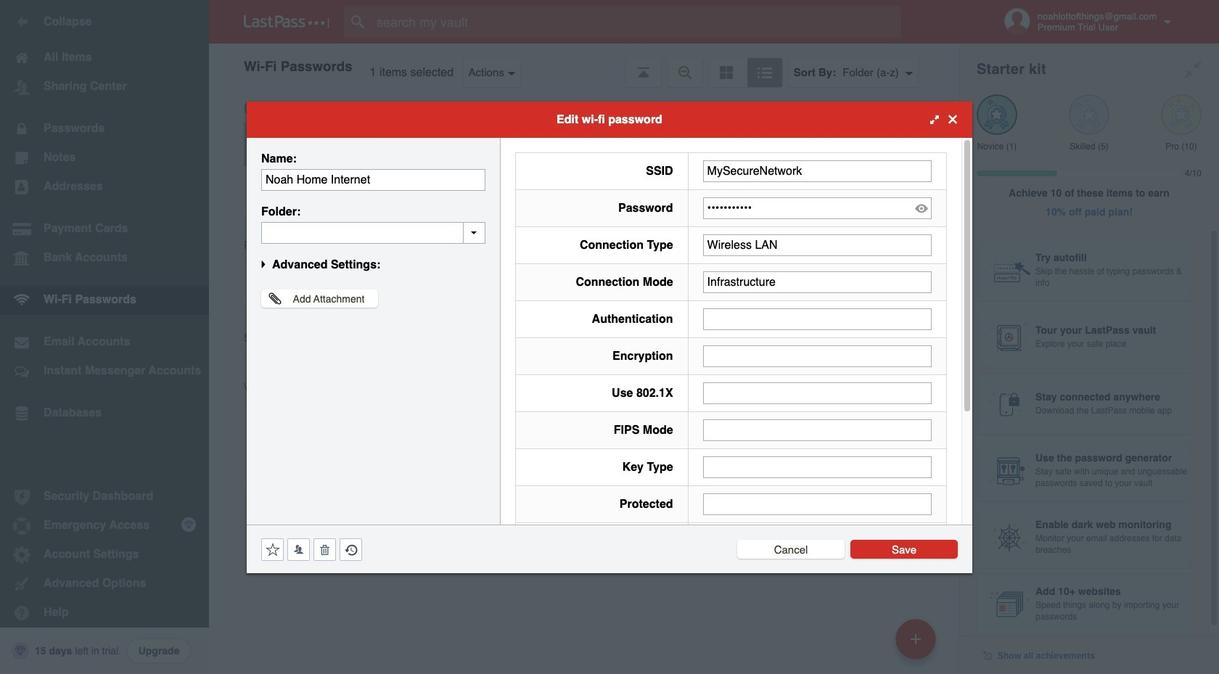 Task type: describe. For each thing, give the bounding box(es) containing it.
main navigation navigation
[[0, 0, 209, 674]]

search my vault text field
[[344, 6, 924, 38]]

lastpass image
[[244, 15, 330, 28]]



Task type: locate. For each thing, give the bounding box(es) containing it.
None password field
[[703, 197, 932, 219]]

Search search field
[[344, 6, 924, 38]]

dialog
[[247, 101, 973, 665]]

new item image
[[911, 634, 921, 644]]

None text field
[[261, 169, 486, 191], [703, 308, 932, 330], [261, 169, 486, 191], [703, 308, 932, 330]]

vault options navigation
[[209, 44, 960, 87]]

new item navigation
[[891, 615, 945, 674]]

None text field
[[703, 160, 932, 182], [261, 222, 486, 244], [703, 234, 932, 256], [703, 271, 932, 293], [703, 345, 932, 367], [703, 382, 932, 404], [703, 419, 932, 441], [703, 456, 932, 478], [703, 493, 932, 515], [703, 160, 932, 182], [261, 222, 486, 244], [703, 234, 932, 256], [703, 271, 932, 293], [703, 345, 932, 367], [703, 382, 932, 404], [703, 419, 932, 441], [703, 456, 932, 478], [703, 493, 932, 515]]



